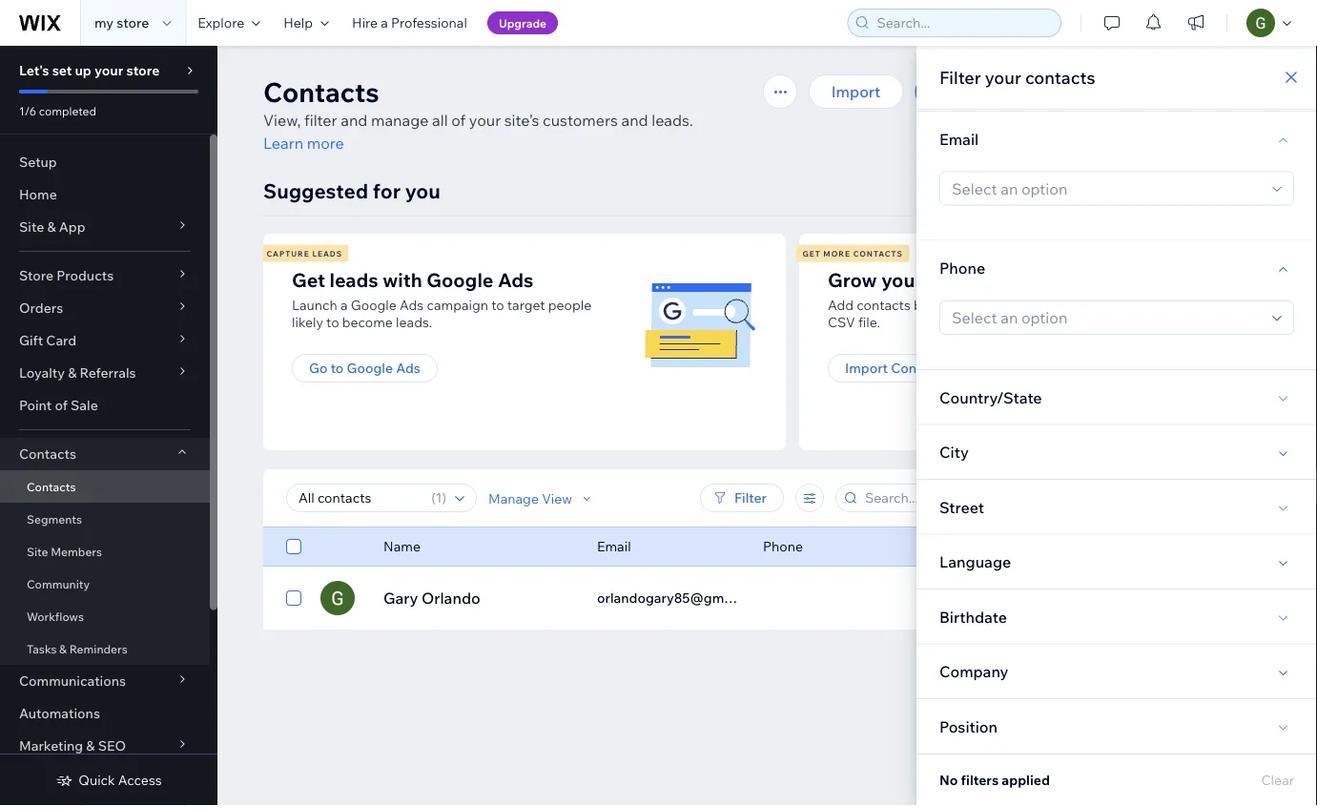 Task type: locate. For each thing, give the bounding box(es) containing it.
of left sale
[[55, 397, 68, 414]]

1 horizontal spatial filter
[[940, 66, 982, 88]]

quick access button
[[56, 772, 162, 789]]

0 horizontal spatial email
[[597, 538, 631, 555]]

loyalty & referrals
[[19, 365, 136, 381]]

import button
[[809, 74, 904, 109]]

quick access
[[79, 772, 162, 789]]

& inside popup button
[[68, 365, 77, 381]]

filter for filter your contacts
[[940, 66, 982, 88]]

select an option field for phone
[[947, 302, 1267, 334]]

more
[[307, 134, 344, 153]]

leads. down with
[[396, 314, 432, 331]]

1 horizontal spatial and
[[622, 111, 648, 130]]

sidebar element
[[0, 46, 218, 806]]

campaign
[[427, 297, 489, 313]]

search... field down city
[[860, 485, 1058, 511]]

more
[[824, 249, 851, 258]]

0 horizontal spatial leads.
[[396, 314, 432, 331]]

to down launch
[[326, 314, 339, 331]]

tasks & reminders link
[[0, 633, 210, 665]]

& for site
[[47, 219, 56, 235]]

& inside dropdown button
[[86, 738, 95, 754]]

site & app button
[[0, 211, 210, 243]]

2 vertical spatial google
[[347, 360, 393, 376]]

a right the or
[[1109, 297, 1116, 313]]

list
[[260, 234, 1318, 450]]

1 horizontal spatial of
[[452, 111, 466, 130]]

0 horizontal spatial and
[[341, 111, 368, 130]]

site & app
[[19, 219, 85, 235]]

a down leads
[[341, 297, 348, 313]]

people
[[548, 297, 592, 313]]

go to google ads
[[309, 360, 421, 376]]

of inside sidebar element
[[55, 397, 68, 414]]

communications button
[[0, 665, 210, 698]]

site down the segments
[[27, 544, 48, 559]]

leads. inside get leads with google ads launch a google ads campaign to target people likely to become leads.
[[396, 314, 432, 331]]

2 vertical spatial ads
[[396, 360, 421, 376]]

2 select an option field from the top
[[947, 302, 1267, 334]]

street
[[940, 497, 985, 516]]

contacts up the filter
[[263, 75, 380, 108]]

with
[[383, 268, 422, 292]]

google up campaign
[[427, 268, 494, 292]]

target
[[507, 297, 545, 313]]

tasks
[[27, 642, 57, 656]]

your inside 'contacts view, filter and manage all of your site's customers and leads. learn more'
[[469, 111, 501, 130]]

import for import contacts
[[845, 360, 888, 376]]

email
[[940, 129, 979, 148], [597, 538, 631, 555]]

contacts
[[854, 249, 903, 258]]

ads down get leads with google ads launch a google ads campaign to target people likely to become leads.
[[396, 360, 421, 376]]

set
[[52, 62, 72, 79]]

for
[[373, 178, 401, 203]]

gift card
[[19, 332, 77, 349]]

suggested for you
[[263, 178, 441, 203]]

no filters applied
[[940, 772, 1050, 789]]

filters
[[961, 772, 999, 789]]

Select an option field
[[947, 172, 1267, 205], [947, 302, 1267, 334]]

1 vertical spatial of
[[55, 397, 68, 414]]

go
[[309, 360, 328, 376]]

filter inside button
[[735, 490, 767, 506]]

sale
[[71, 397, 98, 414]]

1 vertical spatial store
[[126, 62, 160, 79]]

None checkbox
[[286, 535, 302, 558], [286, 587, 302, 610], [286, 535, 302, 558], [286, 587, 302, 610]]

and right the filter
[[341, 111, 368, 130]]

1 horizontal spatial a
[[381, 14, 388, 31]]

1 vertical spatial filter
[[735, 490, 767, 506]]

communications
[[19, 673, 126, 689]]

site inside "popup button"
[[19, 219, 44, 235]]

store products
[[19, 267, 114, 284]]

upgrade
[[499, 16, 547, 30]]

1 select an option field from the top
[[947, 172, 1267, 205]]

orders button
[[0, 292, 210, 324]]

ads down with
[[400, 297, 424, 313]]

point of sale link
[[0, 389, 210, 422]]

1 vertical spatial to
[[326, 314, 339, 331]]

1 horizontal spatial contacts
[[1026, 66, 1096, 88]]

0 vertical spatial select an option field
[[947, 172, 1267, 205]]

1 vertical spatial site
[[27, 544, 48, 559]]

home link
[[0, 178, 210, 211]]

automations link
[[0, 698, 210, 730]]

0 horizontal spatial contacts
[[857, 297, 911, 313]]

card
[[46, 332, 77, 349]]

contacts inside button
[[891, 360, 949, 376]]

suggested
[[263, 178, 368, 203]]

phone down filter button
[[763, 538, 803, 555]]

0 vertical spatial import
[[832, 82, 881, 101]]

0 vertical spatial ads
[[498, 268, 534, 292]]

marketing
[[19, 738, 83, 754]]

contacts down by
[[891, 360, 949, 376]]

learn
[[263, 134, 304, 153]]

grow your contact list add contacts by importing them via gmail or a csv file.
[[828, 268, 1116, 331]]

or
[[1093, 297, 1106, 313]]

& for marketing
[[86, 738, 95, 754]]

community
[[27, 577, 90, 591]]

1 horizontal spatial email
[[940, 129, 979, 148]]

& right loyalty
[[68, 365, 77, 381]]

contacts button
[[0, 438, 210, 470]]

become
[[342, 314, 393, 331]]

0 horizontal spatial filter
[[735, 490, 767, 506]]

2 horizontal spatial a
[[1109, 297, 1116, 313]]

store
[[117, 14, 149, 31], [126, 62, 160, 79]]

google down become
[[347, 360, 393, 376]]

0 vertical spatial leads.
[[652, 111, 694, 130]]

gary orlando
[[384, 589, 481, 608]]

loyalty & referrals button
[[0, 357, 210, 389]]

0 vertical spatial filter
[[940, 66, 982, 88]]

to left target
[[492, 297, 504, 313]]

1 horizontal spatial phone
[[940, 258, 986, 277]]

to
[[492, 297, 504, 313], [326, 314, 339, 331], [331, 360, 344, 376]]

1 vertical spatial import
[[845, 360, 888, 376]]

of
[[452, 111, 466, 130], [55, 397, 68, 414]]

marketing & seo button
[[0, 730, 210, 762]]

hire a professional link
[[341, 0, 479, 46]]

import inside button
[[845, 360, 888, 376]]

1 vertical spatial leads.
[[396, 314, 432, 331]]

1 horizontal spatial leads.
[[652, 111, 694, 130]]

0 horizontal spatial a
[[341, 297, 348, 313]]

& inside "popup button"
[[47, 219, 56, 235]]

ads inside button
[[396, 360, 421, 376]]

0 vertical spatial contacts
[[1026, 66, 1096, 88]]

2 vertical spatial to
[[331, 360, 344, 376]]

0 horizontal spatial phone
[[763, 538, 803, 555]]

0 vertical spatial phone
[[940, 258, 986, 277]]

& right tasks
[[59, 642, 67, 656]]

contacts up the segments
[[27, 479, 76, 494]]

email up orlandogary85@gmail.com
[[597, 538, 631, 555]]

site inside 'link'
[[27, 544, 48, 559]]

Search... field
[[872, 10, 1055, 36], [860, 485, 1058, 511]]

store down my store
[[126, 62, 160, 79]]

contacts inside grow your contact list add contacts by importing them via gmail or a csv file.
[[857, 297, 911, 313]]

1 vertical spatial contacts
[[857, 297, 911, 313]]

view,
[[263, 111, 301, 130]]

workflows link
[[0, 600, 210, 633]]

gary
[[384, 589, 418, 608]]

import contacts
[[845, 360, 949, 376]]

upgrade button
[[487, 11, 558, 34]]

view
[[542, 490, 573, 506]]

and right customers
[[622, 111, 648, 130]]

all
[[432, 111, 448, 130]]

0 vertical spatial site
[[19, 219, 44, 235]]

gift card button
[[0, 324, 210, 357]]

& left app
[[47, 219, 56, 235]]

tasks & reminders
[[27, 642, 128, 656]]

capture
[[267, 249, 310, 258]]

1 vertical spatial phone
[[763, 538, 803, 555]]

store right my
[[117, 14, 149, 31]]

0 vertical spatial of
[[452, 111, 466, 130]]

search... field up filter your contacts
[[872, 10, 1055, 36]]

site down the home
[[19, 219, 44, 235]]

likely
[[292, 314, 323, 331]]

of right all
[[452, 111, 466, 130]]

get more contacts
[[803, 249, 903, 258]]

orlando
[[422, 589, 481, 608]]

ads up target
[[498, 268, 534, 292]]

referrals
[[80, 365, 136, 381]]

0 horizontal spatial of
[[55, 397, 68, 414]]

a right hire
[[381, 14, 388, 31]]

ads
[[498, 268, 534, 292], [400, 297, 424, 313], [396, 360, 421, 376]]

contacts inside dropdown button
[[19, 446, 76, 462]]

phone up importing
[[940, 258, 986, 277]]

1 vertical spatial select an option field
[[947, 302, 1267, 334]]

you
[[405, 178, 441, 203]]

email down filter your contacts
[[940, 129, 979, 148]]

&
[[47, 219, 56, 235], [68, 365, 77, 381], [59, 642, 67, 656], [86, 738, 95, 754]]

contact
[[927, 268, 997, 292]]

gary orlando image
[[321, 581, 355, 615]]

google inside button
[[347, 360, 393, 376]]

of inside 'contacts view, filter and manage all of your site's customers and leads. learn more'
[[452, 111, 466, 130]]

to right the go
[[331, 360, 344, 376]]

0 vertical spatial store
[[117, 14, 149, 31]]

leads. right customers
[[652, 111, 694, 130]]

store
[[19, 267, 53, 284]]

file.
[[859, 314, 881, 331]]

via
[[1032, 297, 1050, 313]]

import inside button
[[832, 82, 881, 101]]

0 vertical spatial to
[[492, 297, 504, 313]]

google up become
[[351, 297, 397, 313]]

& left seo
[[86, 738, 95, 754]]

contacts down point of sale
[[19, 446, 76, 462]]



Task type: describe. For each thing, give the bounding box(es) containing it.
get
[[292, 268, 325, 292]]

point of sale
[[19, 397, 98, 414]]

explore
[[198, 14, 244, 31]]

workflows
[[27, 609, 84, 624]]

site's
[[505, 111, 540, 130]]

products
[[56, 267, 114, 284]]

to inside button
[[331, 360, 344, 376]]

capture leads
[[267, 249, 343, 258]]

orders
[[19, 300, 63, 316]]

0 vertical spatial google
[[427, 268, 494, 292]]

filter your contacts
[[940, 66, 1096, 88]]

1/6 completed
[[19, 104, 96, 118]]

select an option field for email
[[947, 172, 1267, 205]]

launch
[[292, 297, 338, 313]]

manage
[[371, 111, 429, 130]]

1 vertical spatial search... field
[[860, 485, 1058, 511]]

help button
[[272, 0, 341, 46]]

filter
[[304, 111, 337, 130]]

your inside sidebar element
[[94, 62, 123, 79]]

1 and from the left
[[341, 111, 368, 130]]

loyalty
[[19, 365, 65, 381]]

leads
[[330, 268, 379, 292]]

site for site & app
[[19, 219, 44, 235]]

1 vertical spatial google
[[351, 297, 397, 313]]

customers
[[543, 111, 618, 130]]

completed
[[39, 104, 96, 118]]

point
[[19, 397, 52, 414]]

orlandogary85@gmail.com
[[597, 590, 769, 606]]

gift
[[19, 332, 43, 349]]

professional
[[391, 14, 467, 31]]

site members link
[[0, 535, 210, 568]]

)
[[442, 490, 447, 506]]

position
[[940, 717, 998, 736]]

importing
[[932, 297, 994, 313]]

csv
[[828, 314, 856, 331]]

hire a professional
[[352, 14, 467, 31]]

birthdate
[[940, 607, 1008, 626]]

up
[[75, 62, 91, 79]]

import contacts button
[[828, 354, 966, 383]]

filter for filter
[[735, 490, 767, 506]]

0 vertical spatial search... field
[[872, 10, 1055, 36]]

get
[[803, 249, 821, 258]]

help
[[284, 14, 313, 31]]

Unsaved view field
[[293, 485, 426, 511]]

site for site members
[[27, 544, 48, 559]]

leads. inside 'contacts view, filter and manage all of your site's customers and leads. learn more'
[[652, 111, 694, 130]]

contacts view, filter and manage all of your site's customers and leads. learn more
[[263, 75, 694, 153]]

a inside grow your contact list add contacts by importing them via gmail or a csv file.
[[1109, 297, 1116, 313]]

contacts link
[[0, 470, 210, 503]]

import for import
[[832, 82, 881, 101]]

list containing get leads with google ads
[[260, 234, 1318, 450]]

company
[[940, 662, 1009, 681]]

language
[[940, 552, 1012, 571]]

community link
[[0, 568, 210, 600]]

reminders
[[69, 642, 128, 656]]

setup link
[[0, 146, 210, 178]]

go to google ads button
[[292, 354, 438, 383]]

app
[[59, 219, 85, 235]]

site members
[[27, 544, 102, 559]]

gmail
[[1053, 297, 1090, 313]]

0 vertical spatial email
[[940, 129, 979, 148]]

leads
[[312, 249, 343, 258]]

hire
[[352, 14, 378, 31]]

filter button
[[700, 484, 784, 512]]

1 vertical spatial email
[[597, 538, 631, 555]]

home
[[19, 186, 57, 203]]

a inside get leads with google ads launch a google ads campaign to target people likely to become leads.
[[341, 297, 348, 313]]

contacts inside 'contacts view, filter and manage all of your site's customers and leads. learn more'
[[263, 75, 380, 108]]

get leads with google ads launch a google ads campaign to target people likely to become leads.
[[292, 268, 592, 331]]

learn more button
[[263, 132, 344, 155]]

your inside grow your contact list add contacts by importing them via gmail or a csv file.
[[882, 268, 923, 292]]

name
[[384, 538, 421, 555]]

& for loyalty
[[68, 365, 77, 381]]

grow
[[828, 268, 878, 292]]

list
[[1001, 268, 1029, 292]]

store inside sidebar element
[[126, 62, 160, 79]]

1
[[436, 490, 442, 506]]

segments
[[27, 512, 82, 526]]

seo
[[98, 738, 126, 754]]

setup
[[19, 154, 57, 170]]

store products button
[[0, 260, 210, 292]]

by
[[914, 297, 929, 313]]

city
[[940, 443, 969, 462]]

automations
[[19, 705, 100, 722]]

2 and from the left
[[622, 111, 648, 130]]

1 vertical spatial ads
[[400, 297, 424, 313]]

1/6
[[19, 104, 36, 118]]

segments link
[[0, 503, 210, 535]]

let's
[[19, 62, 49, 79]]

( 1 )
[[431, 490, 447, 506]]

my store
[[94, 14, 149, 31]]

them
[[997, 297, 1029, 313]]

& for tasks
[[59, 642, 67, 656]]



Task type: vqa. For each thing, say whether or not it's contained in the screenshot.
List
yes



